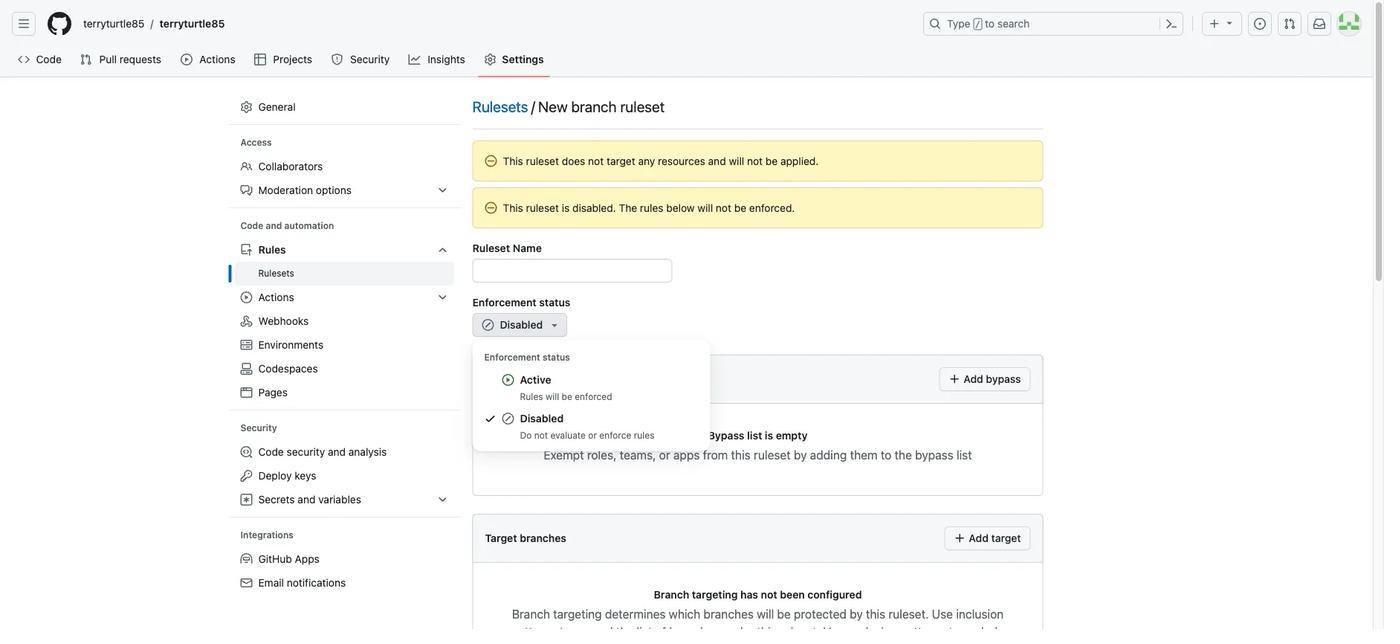 Task type: vqa. For each thing, say whether or not it's contained in the screenshot.
second Star image from the top
no



Task type: locate. For each thing, give the bounding box(es) containing it.
1 horizontal spatial terryturtle85
[[160, 17, 225, 30]]

1 vertical spatial no entry image
[[485, 202, 497, 214]]

be inside will be protected by this ruleset. use inclusion patterns to expand the list of
[[778, 607, 791, 621]]

0 horizontal spatial targeting
[[554, 607, 602, 621]]

security
[[350, 53, 390, 65], [241, 423, 277, 433]]

and inside dropdown button
[[298, 493, 316, 506]]

by
[[794, 448, 807, 462], [850, 607, 863, 621]]

/ for rulesets
[[531, 97, 535, 115]]

0 vertical spatial is
[[562, 202, 570, 214]]

code image
[[18, 54, 30, 65]]

ruleset left does on the left
[[526, 155, 559, 167]]

terryturtle85 link up play icon
[[154, 12, 231, 36]]

determines
[[605, 607, 666, 621]]

to left search
[[985, 17, 995, 30]]

1 vertical spatial git pull request image
[[80, 54, 92, 65]]

1 vertical spatial bypass
[[708, 429, 745, 441]]

enforcement status
[[473, 296, 571, 308], [485, 352, 570, 362]]

gear image
[[484, 54, 496, 65], [241, 101, 252, 113]]

not right "below"
[[716, 202, 732, 214]]

1 horizontal spatial rulesets
[[473, 97, 528, 115]]

0 horizontal spatial target
[[607, 155, 636, 167]]

list containing terryturtle85 / terryturtle85
[[77, 12, 915, 36]]

2 vertical spatial to
[[560, 625, 571, 629]]

this
[[503, 155, 523, 167], [503, 202, 523, 214]]

bypass inside button
[[986, 373, 1021, 385]]

0 horizontal spatial is
[[562, 202, 570, 214]]

1 vertical spatial add
[[969, 532, 989, 544]]

not right has
[[761, 588, 778, 601]]

1 vertical spatial rulesets link
[[235, 262, 455, 286]]

enforcement status up active
[[485, 352, 570, 362]]

this
[[731, 448, 751, 462], [866, 607, 886, 621]]

list
[[524, 373, 539, 385], [747, 429, 763, 441], [957, 448, 973, 462], [637, 625, 653, 629]]

the right them
[[895, 448, 912, 462]]

status up active
[[543, 352, 570, 362]]

0 horizontal spatial gear image
[[241, 101, 252, 113]]

1 horizontal spatial plus image
[[1209, 18, 1221, 30]]

actions
[[200, 53, 235, 65], [258, 291, 294, 303]]

1 vertical spatial enforcement status
[[485, 352, 570, 362]]

settings link
[[478, 48, 550, 71]]

bypass
[[986, 373, 1021, 385], [916, 448, 954, 462]]

plus image
[[949, 373, 961, 385]]

security list
[[235, 440, 455, 512]]

or inside the disabled do not evaluate or enforce rules
[[588, 430, 597, 440]]

0 horizontal spatial rulesets
[[258, 268, 294, 279]]

projects
[[273, 53, 312, 65]]

1 horizontal spatial targeting
[[692, 588, 738, 601]]

will inside active rules will be enforced
[[546, 391, 559, 402]]

0 horizontal spatial /
[[151, 17, 154, 30]]

no entry image
[[485, 155, 497, 167], [485, 202, 497, 214]]

1 horizontal spatial rules
[[520, 391, 543, 402]]

bypass for bypass list is empty exempt roles , teams, or apps from this ruleset by adding them to the bypass list
[[708, 429, 745, 441]]

1 vertical spatial target
[[992, 532, 1021, 544]]

access list
[[235, 155, 455, 202]]

disabled up do
[[520, 412, 564, 425]]

security right the shield image
[[350, 53, 390, 65]]

1 this from the top
[[503, 155, 523, 167]]

/ inside type / to search
[[976, 19, 981, 30]]

targeting left has
[[692, 588, 738, 601]]

or left apps
[[660, 448, 671, 462]]

0 vertical spatial no entry image
[[485, 155, 497, 167]]

2 terryturtle85 link from the left
[[154, 12, 231, 36]]

type
[[947, 17, 971, 30]]

0 vertical spatial rulesets
[[473, 97, 528, 115]]

or up roles
[[588, 430, 597, 440]]

disabled for disabled do not evaluate or enforce rules
[[520, 412, 564, 425]]

0 vertical spatial by
[[794, 448, 807, 462]]

2 no entry image from the top
[[485, 202, 497, 214]]

1 vertical spatial branch
[[512, 607, 550, 621]]

bypass right them
[[916, 448, 954, 462]]

code up deploy
[[258, 446, 284, 458]]

1 horizontal spatial git pull request image
[[1284, 18, 1296, 30]]

rules inside active rules will be enforced
[[520, 391, 543, 402]]

0 horizontal spatial terryturtle85
[[83, 17, 145, 30]]

rulesets down the settings link
[[473, 97, 528, 115]]

code right code icon
[[36, 53, 62, 65]]

rules down active
[[520, 391, 543, 402]]

0 horizontal spatial triangle down image
[[549, 319, 561, 331]]

keys
[[295, 470, 316, 482]]

1 horizontal spatial triangle down image
[[1224, 17, 1236, 29]]

/ for type
[[976, 19, 981, 30]]

0 horizontal spatial git pull request image
[[80, 54, 92, 65]]

code security and analysis
[[258, 446, 387, 458]]

2 this from the top
[[503, 202, 523, 214]]

0 vertical spatial disabled
[[500, 319, 543, 331]]

0 vertical spatial git pull request image
[[1284, 18, 1296, 30]]

configured
[[808, 588, 862, 601]]

code and automation list
[[235, 238, 455, 405]]

1 horizontal spatial sc 9kayk9 0 image
[[502, 413, 514, 425]]

sc 9kayk9 0 image
[[482, 319, 494, 331], [502, 413, 514, 425]]

will right resources
[[729, 155, 745, 167]]

1 vertical spatial plus image
[[955, 532, 967, 544]]

deploy keys link
[[235, 464, 455, 488]]

target branches
[[485, 532, 567, 544]]

1 vertical spatial rules
[[520, 391, 543, 402]]

1 horizontal spatial branch
[[654, 588, 690, 601]]

rulesets inside "rules" list
[[258, 268, 294, 279]]

/ left "new"
[[531, 97, 535, 115]]

has
[[741, 588, 759, 601]]

webhooks link
[[235, 309, 455, 333]]

bypass for bypass list
[[485, 373, 522, 385]]

mail image
[[241, 577, 252, 589]]

triangle down image
[[1224, 17, 1236, 29], [549, 319, 561, 331]]

will down active
[[546, 391, 559, 402]]

rules inside the disabled do not evaluate or enforce rules
[[634, 430, 655, 440]]

enforcement up bypass list
[[485, 352, 541, 362]]

targeting
[[692, 588, 738, 601], [554, 607, 602, 621]]

any
[[638, 155, 655, 167]]

1 horizontal spatial /
[[531, 97, 535, 115]]

gear image left general
[[241, 101, 252, 113]]

gear image inside the settings link
[[484, 54, 496, 65]]

bypass inside bypass list is empty exempt roles , teams, or apps from this ruleset by adding them to the bypass list
[[708, 429, 745, 441]]

git pull request image
[[1284, 18, 1296, 30], [80, 54, 92, 65]]

1 vertical spatial this
[[503, 202, 523, 214]]

0 vertical spatial plus image
[[1209, 18, 1221, 30]]

rulesets link up webhooks link
[[235, 262, 455, 286]]

ruleset.
[[889, 607, 929, 621]]

0 horizontal spatial terryturtle85 link
[[77, 12, 151, 36]]

and up deploy keys link on the left bottom of the page
[[328, 446, 346, 458]]

codescan image
[[241, 446, 252, 458]]

the down branch targeting determines which branches
[[616, 625, 634, 629]]

branches down has
[[704, 607, 754, 621]]

0 horizontal spatial by
[[794, 448, 807, 462]]

target inside popup button
[[992, 532, 1021, 544]]

0 vertical spatial targeting
[[692, 588, 738, 601]]

code for code and automation
[[241, 221, 264, 231]]

branch up which
[[654, 588, 690, 601]]

to right them
[[881, 448, 892, 462]]

by inside will be protected by this ruleset. use inclusion patterns to expand the list of
[[850, 607, 863, 621]]

triangle down image left the issue opened icon
[[1224, 17, 1236, 29]]

disabled up bypass list
[[500, 319, 543, 331]]

and right resources
[[708, 155, 726, 167]]

0 vertical spatial branch
[[654, 588, 690, 601]]

will
[[729, 155, 745, 167], [698, 202, 713, 214], [546, 391, 559, 402], [757, 607, 774, 621]]

0 horizontal spatial the
[[616, 625, 634, 629]]

to left expand
[[560, 625, 571, 629]]

status
[[539, 296, 571, 308], [543, 352, 570, 362]]

1 vertical spatial targeting
[[554, 607, 602, 621]]

bypass right plus image
[[986, 373, 1021, 385]]

git pull request image right the issue opened icon
[[1284, 18, 1296, 30]]

1 vertical spatial actions
[[258, 291, 294, 303]]

0 vertical spatial branches
[[520, 532, 567, 544]]

bypass up from
[[708, 429, 745, 441]]

pull requests link
[[74, 48, 169, 71]]

/ inside 'terryturtle85 / terryturtle85'
[[151, 17, 154, 30]]

branches right target on the left
[[520, 532, 567, 544]]

sc 9kayk9 0 image up bypass list
[[482, 319, 494, 331]]

1 vertical spatial is
[[765, 429, 774, 441]]

analysis
[[349, 446, 387, 458]]

by down empty
[[794, 448, 807, 462]]

rules right 'repo push' image
[[258, 244, 286, 256]]

pull requests
[[99, 53, 161, 65]]

gear image left settings
[[484, 54, 496, 65]]

1 vertical spatial or
[[660, 448, 671, 462]]

1 vertical spatial enforcement
[[485, 352, 541, 362]]

code
[[36, 53, 62, 65], [241, 221, 264, 231], [258, 446, 284, 458]]

list inside will be protected by this ruleset. use inclusion patterns to expand the list of
[[637, 625, 653, 629]]

add
[[964, 373, 984, 385], [969, 532, 989, 544]]

repo push image
[[241, 244, 252, 256]]

security up codescan icon
[[241, 423, 277, 433]]

moderation options button
[[235, 178, 455, 202]]

terryturtle85 link up the "pull"
[[77, 12, 151, 36]]

,
[[614, 448, 617, 462]]

disabled inside the disabled do not evaluate or enforce rules
[[520, 412, 564, 425]]

email notifications
[[258, 577, 346, 589]]

ruleset down empty
[[754, 448, 791, 462]]

1 horizontal spatial terryturtle85 link
[[154, 12, 231, 36]]

0 vertical spatial gear image
[[484, 54, 496, 65]]

graph image
[[409, 54, 421, 65]]

terryturtle85 link
[[77, 12, 151, 36], [154, 12, 231, 36]]

and down keys
[[298, 493, 316, 506]]

this right from
[[731, 448, 751, 462]]

0 vertical spatial actions
[[200, 53, 235, 65]]

rules
[[258, 244, 286, 256], [520, 391, 543, 402]]

rulesets
[[473, 97, 528, 115], [258, 268, 294, 279]]

to inside will be protected by this ruleset. use inclusion patterns to expand the list of
[[560, 625, 571, 629]]

notifications
[[287, 577, 346, 589]]

0 horizontal spatial or
[[588, 430, 597, 440]]

0 horizontal spatial plus image
[[955, 532, 967, 544]]

bypass inside bypass list is empty exempt roles , teams, or apps from this ruleset by adding them to the bypass list
[[916, 448, 954, 462]]

2 vertical spatial code
[[258, 446, 284, 458]]

add inside popup button
[[969, 532, 989, 544]]

is inside bypass list is empty exempt roles , teams, or apps from this ruleset by adding them to the bypass list
[[765, 429, 774, 441]]

1 horizontal spatial bypass
[[986, 373, 1021, 385]]

bypass up check icon
[[485, 373, 522, 385]]

rulesets link
[[473, 95, 528, 118], [235, 262, 455, 286]]

0 vertical spatial bypass
[[485, 373, 522, 385]]

actions button
[[235, 286, 455, 309]]

branch up "patterns"
[[512, 607, 550, 621]]

ruleset name
[[473, 242, 542, 254]]

sc 9kayk9 0 image
[[502, 374, 514, 386]]

ruleset
[[621, 97, 665, 115], [526, 155, 559, 167], [526, 202, 559, 214], [754, 448, 791, 462]]

bypass
[[485, 373, 522, 385], [708, 429, 745, 441]]

add inside button
[[964, 373, 984, 385]]

chevron down image
[[437, 244, 449, 256]]

this for this ruleset is disabled. the rules below will not be enforced.
[[503, 202, 523, 214]]

disabled
[[500, 319, 543, 331], [520, 412, 564, 425]]

is
[[562, 202, 570, 214], [765, 429, 774, 441]]

play image
[[181, 54, 193, 65]]

will down the branch targeting has not been configured
[[757, 607, 774, 621]]

0 horizontal spatial branches
[[520, 532, 567, 544]]

actions right play icon
[[200, 53, 235, 65]]

0 horizontal spatial rules
[[258, 244, 286, 256]]

1 no entry image from the top
[[485, 155, 497, 167]]

this ruleset is disabled. the rules below will not be enforced.
[[503, 202, 795, 214]]

disabled radio item
[[479, 407, 705, 445]]

terryturtle85 up play icon
[[160, 17, 225, 30]]

0 vertical spatial this
[[503, 155, 523, 167]]

this up ruleset name
[[503, 202, 523, 214]]

0 vertical spatial or
[[588, 430, 597, 440]]

0 vertical spatial to
[[985, 17, 995, 30]]

add for branches
[[969, 532, 989, 544]]

code inside security list
[[258, 446, 284, 458]]

below
[[667, 202, 695, 214]]

enforcement status up disabled popup button
[[473, 296, 571, 308]]

hubot image
[[241, 553, 252, 565]]

1 horizontal spatial target
[[992, 532, 1021, 544]]

1 vertical spatial triangle down image
[[549, 319, 561, 331]]

0 vertical spatial bypass
[[986, 373, 1021, 385]]

the inside will be protected by this ruleset. use inclusion patterns to expand the list of
[[616, 625, 634, 629]]

and left automation
[[266, 221, 282, 231]]

is for rules
[[562, 202, 570, 214]]

to
[[985, 17, 995, 30], [881, 448, 892, 462], [560, 625, 571, 629]]

add target button
[[945, 527, 1031, 550]]

list
[[77, 12, 915, 36]]

1 horizontal spatial to
[[881, 448, 892, 462]]

enforcement up disabled popup button
[[473, 296, 537, 308]]

1 vertical spatial rulesets
[[258, 268, 294, 279]]

1 horizontal spatial bypass
[[708, 429, 745, 441]]

rulesets link down the settings link
[[473, 95, 528, 118]]

disabled inside disabled popup button
[[500, 319, 543, 331]]

1 horizontal spatial is
[[765, 429, 774, 441]]

adding
[[810, 448, 847, 462]]

1 horizontal spatial security
[[350, 53, 390, 65]]

plus image
[[1209, 18, 1221, 30], [955, 532, 967, 544]]

1 terryturtle85 from the left
[[83, 17, 145, 30]]

not
[[588, 155, 604, 167], [747, 155, 763, 167], [716, 202, 732, 214], [534, 430, 548, 440], [761, 588, 778, 601]]

targeting up expand
[[554, 607, 602, 621]]

1 vertical spatial this
[[866, 607, 886, 621]]

1 horizontal spatial rulesets link
[[473, 95, 528, 118]]

integrations
[[241, 530, 294, 540]]

or
[[588, 430, 597, 440], [660, 448, 671, 462]]

be left enforced
[[562, 391, 573, 402]]

protected
[[794, 607, 847, 621]]

rules right the
[[640, 202, 664, 214]]

active
[[520, 374, 552, 386]]

0 vertical spatial rules
[[258, 244, 286, 256]]

branches
[[520, 532, 567, 544], [704, 607, 754, 621]]

branch for branch targeting determines which branches
[[512, 607, 550, 621]]

0 horizontal spatial security
[[241, 423, 277, 433]]

not right do
[[534, 430, 548, 440]]

1 vertical spatial the
[[616, 625, 634, 629]]

/
[[151, 17, 154, 30], [976, 19, 981, 30], [531, 97, 535, 115]]

triangle down image down ruleset name text box
[[549, 319, 561, 331]]

enforcement
[[473, 296, 537, 308], [485, 352, 541, 362]]

type / to search
[[947, 17, 1030, 30]]

0 horizontal spatial bypass
[[916, 448, 954, 462]]

this left ruleset.
[[866, 607, 886, 621]]

moderation options
[[258, 184, 352, 196]]

pull
[[99, 53, 117, 65]]

1 horizontal spatial branches
[[704, 607, 754, 621]]

rules inside dropdown button
[[258, 244, 286, 256]]

server image
[[241, 339, 252, 351]]

new
[[538, 97, 568, 115]]

enforced.
[[750, 202, 795, 214]]

no entry image for this ruleset does not target any resources and will not be applied.
[[485, 155, 497, 167]]

/ for terryturtle85
[[151, 17, 154, 30]]

rules up teams,
[[634, 430, 655, 440]]

rulesets up 'webhooks'
[[258, 268, 294, 279]]

0 vertical spatial this
[[731, 448, 751, 462]]

branch for branch targeting has not been configured
[[654, 588, 690, 601]]

pages
[[258, 386, 288, 399]]

0 vertical spatial add
[[964, 373, 984, 385]]

1 vertical spatial gear image
[[241, 101, 252, 113]]

1 vertical spatial rules
[[634, 430, 655, 440]]

codespaces image
[[241, 363, 252, 375]]

1 horizontal spatial actions
[[258, 291, 294, 303]]

sc 9kayk9 0 image right check icon
[[502, 413, 514, 425]]

ruleset right "branch"
[[621, 97, 665, 115]]

the inside bypass list is empty exempt roles , teams, or apps from this ruleset by adding them to the bypass list
[[895, 448, 912, 462]]

rules list
[[235, 262, 455, 286]]

1 vertical spatial bypass
[[916, 448, 954, 462]]

this left does on the left
[[503, 155, 523, 167]]

is left disabled.
[[562, 202, 570, 214]]

1 horizontal spatial or
[[660, 448, 671, 462]]

0 vertical spatial rulesets link
[[473, 95, 528, 118]]

be left enforced.
[[735, 202, 747, 214]]

code up 'repo push' image
[[241, 221, 264, 231]]

git pull request image left the "pull"
[[80, 54, 92, 65]]

deploy keys
[[258, 470, 316, 482]]

/ right 'type'
[[976, 19, 981, 30]]

be
[[766, 155, 778, 167], [735, 202, 747, 214], [562, 391, 573, 402], [778, 607, 791, 621]]

collaborators
[[258, 160, 323, 173]]

0 vertical spatial code
[[36, 53, 62, 65]]

/ up requests
[[151, 17, 154, 30]]

secrets
[[258, 493, 295, 506]]

actions up 'webhooks'
[[258, 291, 294, 303]]

by down configured
[[850, 607, 863, 621]]

1 vertical spatial to
[[881, 448, 892, 462]]

1 horizontal spatial the
[[895, 448, 912, 462]]

and
[[708, 155, 726, 167], [266, 221, 282, 231], [328, 446, 346, 458], [298, 493, 316, 506]]

apps
[[295, 553, 320, 565]]

is left empty
[[765, 429, 774, 441]]

actions inside dropdown button
[[258, 291, 294, 303]]

integrations list
[[235, 547, 455, 595]]

status down ruleset name text box
[[539, 296, 571, 308]]

terryturtle85
[[83, 17, 145, 30], [160, 17, 225, 30]]

code for code security and analysis
[[258, 446, 284, 458]]

terryturtle85 up the "pull"
[[83, 17, 145, 30]]

branch
[[571, 97, 617, 115]]

variables
[[318, 493, 361, 506]]

1 vertical spatial code
[[241, 221, 264, 231]]

0 horizontal spatial sc 9kayk9 0 image
[[482, 319, 494, 331]]

0 horizontal spatial this
[[731, 448, 751, 462]]

be down been
[[778, 607, 791, 621]]



Task type: describe. For each thing, give the bounding box(es) containing it.
insights link
[[403, 48, 473, 71]]

by inside bypass list is empty exempt roles , teams, or apps from this ruleset by adding them to the bypass list
[[794, 448, 807, 462]]

1 vertical spatial status
[[543, 352, 570, 362]]

notifications image
[[1314, 18, 1326, 30]]

will right "below"
[[698, 202, 713, 214]]

pages link
[[235, 381, 455, 405]]

triangle down image inside disabled popup button
[[549, 319, 561, 331]]

search
[[998, 17, 1030, 30]]

0 vertical spatial security
[[350, 53, 390, 65]]

1 vertical spatial branches
[[704, 607, 754, 621]]

this inside will be protected by this ruleset. use inclusion patterns to expand the list of
[[866, 607, 886, 621]]

environments
[[258, 339, 324, 351]]

disabled button
[[473, 313, 568, 337]]

not left "applied."
[[747, 155, 763, 167]]

0 vertical spatial enforcement
[[473, 296, 537, 308]]

github apps link
[[235, 547, 455, 571]]

2 horizontal spatial to
[[985, 17, 995, 30]]

terryturtle85 / terryturtle85
[[83, 17, 225, 30]]

general
[[258, 101, 296, 113]]

projects link
[[248, 48, 319, 71]]

rulesets for rulesets / new branch ruleset
[[473, 97, 528, 115]]

this ruleset does not target any resources and will not be applied.
[[503, 155, 819, 167]]

issue opened image
[[1255, 18, 1267, 30]]

access
[[241, 137, 272, 148]]

1 terryturtle85 link from the left
[[77, 12, 151, 36]]

add target
[[967, 532, 1021, 544]]

roles
[[587, 448, 614, 462]]

expand
[[574, 625, 613, 629]]

plus image inside add target popup button
[[955, 532, 967, 544]]

branch targeting determines which branches
[[512, 607, 754, 621]]

disabled for disabled
[[500, 319, 543, 331]]

options
[[316, 184, 352, 196]]

this for this ruleset does not target any resources and will not be applied.
[[503, 155, 523, 167]]

browser image
[[241, 387, 252, 399]]

exempt
[[544, 448, 584, 462]]

settings
[[502, 53, 544, 65]]

target
[[485, 532, 517, 544]]

the
[[619, 202, 637, 214]]

2 terryturtle85 from the left
[[160, 17, 225, 30]]

0 vertical spatial sc 9kayk9 0 image
[[482, 319, 494, 331]]

does
[[562, 155, 586, 167]]

is for roles
[[765, 429, 774, 441]]

rulesets / new branch ruleset
[[473, 97, 665, 115]]

do
[[520, 430, 532, 440]]

been
[[780, 588, 805, 601]]

requests
[[120, 53, 161, 65]]

shield image
[[331, 54, 343, 65]]

evaluate
[[551, 430, 586, 440]]

webhooks
[[258, 315, 309, 327]]

automation
[[285, 221, 334, 231]]

check image
[[485, 413, 496, 425]]

be inside active rules will be enforced
[[562, 391, 573, 402]]

ruleset
[[473, 242, 510, 254]]

branch targeting has not been configured
[[654, 588, 862, 601]]

secrets and variables
[[258, 493, 361, 506]]

targeting for determines
[[554, 607, 602, 621]]

deploy
[[258, 470, 292, 482]]

environments link
[[235, 333, 455, 357]]

name
[[513, 242, 542, 254]]

codespaces link
[[235, 357, 455, 381]]

this inside bypass list is empty exempt roles , teams, or apps from this ruleset by adding them to the bypass list
[[731, 448, 751, 462]]

add bypass
[[961, 373, 1021, 385]]

git pull request image inside pull requests link
[[80, 54, 92, 65]]

to inside bypass list is empty exempt roles , teams, or apps from this ruleset by adding them to the bypass list
[[881, 448, 892, 462]]

0 horizontal spatial rulesets link
[[235, 262, 455, 286]]

code and automation
[[241, 221, 334, 231]]

moderation
[[258, 184, 313, 196]]

will inside will be protected by this ruleset. use inclusion patterns to expand the list of
[[757, 607, 774, 621]]

insights
[[428, 53, 465, 65]]

not right does on the left
[[588, 155, 604, 167]]

general link
[[235, 95, 455, 119]]

applied.
[[781, 155, 819, 167]]

collaborators link
[[235, 155, 455, 178]]

0 vertical spatial triangle down image
[[1224, 17, 1236, 29]]

not inside the disabled do not evaluate or enforce rules
[[534, 430, 548, 440]]

email notifications link
[[235, 571, 455, 595]]

active radio item
[[479, 368, 705, 407]]

them
[[850, 448, 878, 462]]

empty
[[776, 429, 808, 441]]

disabled do not evaluate or enforce rules
[[520, 412, 655, 440]]

command palette image
[[1166, 18, 1178, 30]]

enforcement status group
[[473, 368, 711, 445]]

homepage image
[[48, 12, 71, 36]]

security link
[[325, 48, 397, 71]]

apps
[[674, 448, 700, 462]]

or inside bypass list is empty exempt roles , teams, or apps from this ruleset by adding them to the bypass list
[[660, 448, 671, 462]]

secrets and variables button
[[235, 488, 455, 512]]

key image
[[241, 470, 252, 482]]

ruleset inside bypass list is empty exempt roles , teams, or apps from this ruleset by adding them to the bypass list
[[754, 448, 791, 462]]

codespaces
[[258, 363, 318, 375]]

0 vertical spatial rules
[[640, 202, 664, 214]]

will be protected by this ruleset. use inclusion patterns to expand the list of
[[512, 607, 1004, 629]]

add bypass button
[[940, 367, 1031, 391]]

table image
[[254, 54, 266, 65]]

people image
[[241, 161, 252, 173]]

actions link
[[175, 48, 242, 71]]

0 vertical spatial enforcement status
[[473, 296, 571, 308]]

code for code
[[36, 53, 62, 65]]

enforce
[[600, 430, 632, 440]]

resources
[[658, 155, 706, 167]]

webhook image
[[241, 315, 252, 327]]

disabled.
[[573, 202, 616, 214]]

Ruleset Name text field
[[473, 260, 672, 282]]

use
[[932, 607, 954, 621]]

be left "applied."
[[766, 155, 778, 167]]

of
[[656, 625, 666, 629]]

gear image inside the general link
[[241, 101, 252, 113]]

ruleset up "name"
[[526, 202, 559, 214]]

active rules will be enforced
[[520, 374, 612, 402]]

rules button
[[235, 238, 455, 262]]

teams,
[[620, 448, 656, 462]]

enforced
[[575, 391, 612, 402]]

which
[[669, 607, 701, 621]]

add for from this ruleset by adding them to the bypass list
[[964, 373, 984, 385]]

inclusion
[[957, 607, 1004, 621]]

email
[[258, 577, 284, 589]]

bypass list is empty exempt roles , teams, or apps from this ruleset by adding them to the bypass list
[[544, 429, 973, 462]]

code link
[[12, 48, 68, 71]]

github
[[258, 553, 292, 565]]

0 horizontal spatial actions
[[200, 53, 235, 65]]

sc 9kayk9 0 image inside disabled radio item
[[502, 413, 514, 425]]

rulesets for rulesets
[[258, 268, 294, 279]]

from
[[703, 448, 728, 462]]

security
[[287, 446, 325, 458]]

targeting for has
[[692, 588, 738, 601]]

0 vertical spatial status
[[539, 296, 571, 308]]

no entry image for this ruleset is disabled. the rules below will not be enforced.
[[485, 202, 497, 214]]

github apps
[[258, 553, 320, 565]]



